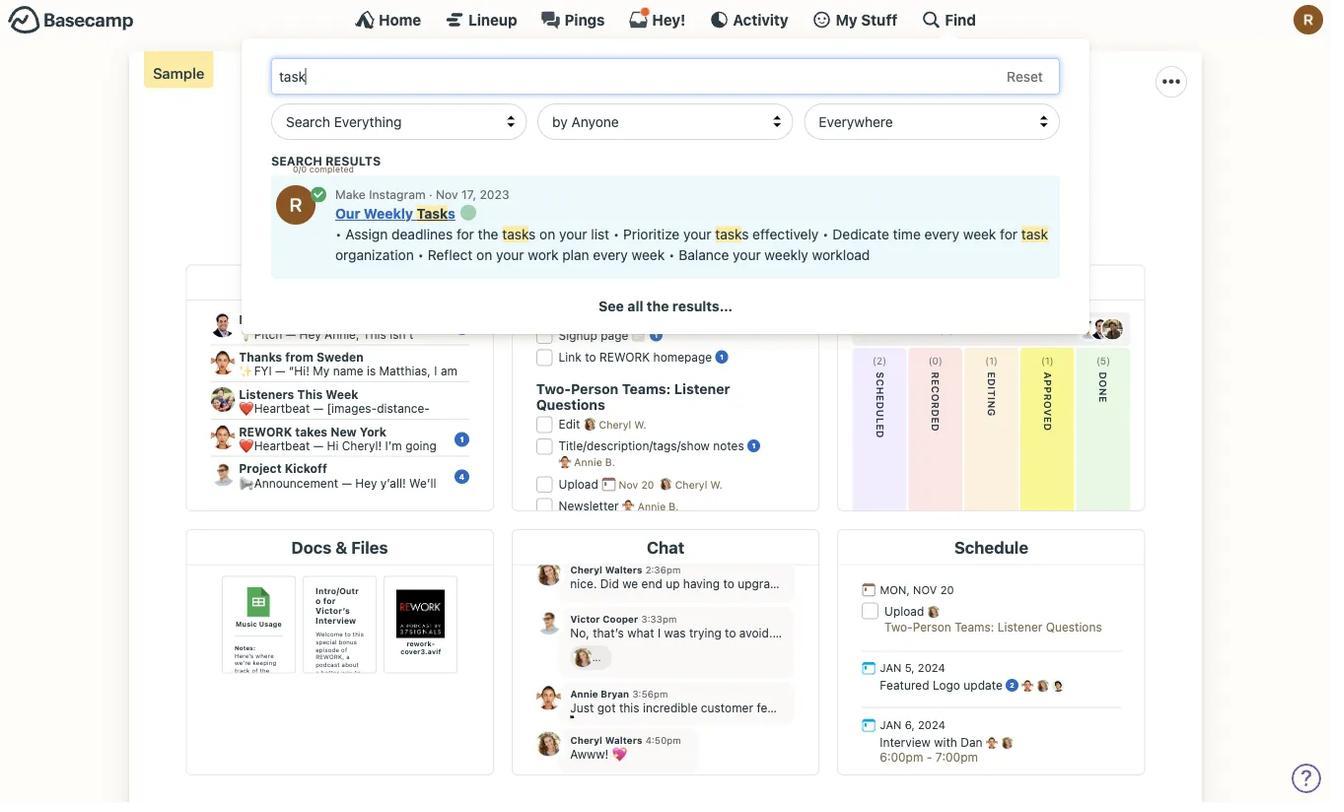 Task type: describe. For each thing, give the bounding box(es) containing it.
·
[[429, 187, 433, 201]]

we
[[591, 135, 611, 154]]

• down deadlines
[[418, 247, 424, 263]]

0 horizontal spatial s
[[448, 205, 456, 222]]

prioritize
[[623, 226, 680, 242]]

look
[[1030, 135, 1060, 154]]

2 for from the left
[[1000, 226, 1018, 242]]

jennifer young image
[[682, 195, 713, 226]]

project
[[410, 135, 460, 154]]

time
[[893, 226, 921, 242]]

2 task from the left
[[715, 226, 742, 242]]

your up balance
[[683, 226, 712, 242]]

my stuff button
[[812, 10, 898, 30]]

around
[[595, 159, 645, 177]]

people on this project element
[[570, 180, 876, 241]]

our
[[335, 205, 360, 222]]

annie bryan image
[[575, 195, 606, 226]]

1 horizontal spatial s
[[529, 226, 536, 242]]

rework.
[[906, 135, 976, 154]]

• right 'list'
[[613, 226, 620, 242]]

ruby image
[[276, 185, 316, 225]]

👋
[[271, 135, 287, 154]]

and
[[649, 159, 675, 177]]

Search for… search field
[[271, 58, 1060, 95]]

1 horizontal spatial the
[[647, 298, 669, 314]]

results…
[[672, 298, 733, 314]]

showcase
[[482, 135, 553, 154]]

sample
[[153, 64, 204, 81]]

my
[[836, 11, 858, 28]]

a left look
[[1017, 135, 1026, 154]]

all
[[628, 298, 643, 314]]

2 horizontal spatial s
[[742, 226, 749, 242]]

main element
[[0, 0, 1331, 334]]

how
[[557, 135, 587, 154]]

0/0 completed
[[293, 164, 354, 174]]

home
[[379, 11, 421, 28]]

1 vertical spatial week
[[632, 247, 665, 263]]

your left work
[[496, 247, 524, 263]]

take
[[980, 135, 1013, 154]]

called
[[860, 135, 902, 154]]

nov 17, 2023 element
[[436, 187, 509, 201]]

0 vertical spatial every
[[925, 226, 960, 242]]

activity
[[733, 11, 788, 28]]

steve marsh image
[[789, 195, 820, 226]]

set
[[469, 203, 489, 218]]

copy button
[[1011, 182, 1055, 200]]

for search image
[[311, 187, 326, 203]]

workload
[[812, 247, 870, 263]]

sample element
[[144, 51, 213, 88]]

hey!
[[652, 11, 686, 28]]

none reset field inside main element
[[997, 64, 1053, 89]]

2 to from the left
[[724, 135, 738, 154]]

set up people link
[[455, 194, 566, 226]]

weekly
[[364, 205, 413, 222]]

see all the results…
[[599, 298, 733, 314]]

instagram
[[369, 187, 426, 201]]

effectively
[[753, 226, 819, 242]]

work
[[528, 247, 559, 263]]

make
[[742, 135, 781, 154]]

0/0
[[293, 164, 307, 174]]

stuff
[[861, 11, 898, 28]]

copy
[[1026, 184, 1055, 198]]

podcast
[[675, 91, 795, 128]]

• down prioritize
[[669, 247, 675, 263]]

switch accounts image
[[8, 5, 134, 36]]

lineup link
[[445, 10, 517, 30]]

assign
[[345, 226, 388, 242]]

list
[[591, 226, 610, 242]]

0 vertical spatial on
[[540, 226, 555, 242]]

find button
[[921, 10, 976, 30]]

• up workload
[[823, 226, 829, 242]]

making
[[536, 91, 644, 128]]

see all the results… link
[[599, 298, 733, 314]]



Task type: locate. For each thing, give the bounding box(es) containing it.
nicole katz image
[[753, 195, 785, 226]]

is
[[326, 135, 337, 154]]

1 for from the left
[[457, 226, 474, 242]]

your
[[559, 226, 587, 242], [683, 226, 712, 242], [496, 247, 524, 263], [733, 247, 761, 263]]

2 horizontal spatial task
[[1021, 226, 1048, 242]]

1 task from the left
[[502, 226, 529, 242]]

search
[[271, 154, 322, 168]]

task up balance
[[715, 226, 742, 242]]

0 horizontal spatial task
[[502, 226, 529, 242]]

nov
[[436, 187, 458, 201]]

1 horizontal spatial for
[[1000, 226, 1018, 242]]

pings
[[565, 11, 605, 28]]

• assign deadlines for the task s on your list • prioritize your task s effectively • dedicate time every week for task organization • reflect on your work plan every week • balance your weekly workload
[[335, 226, 1048, 263]]

•
[[335, 226, 342, 242], [613, 226, 620, 242], [823, 226, 829, 242], [418, 247, 424, 263], [669, 247, 675, 263]]

0 horizontal spatial to
[[464, 135, 478, 154]]

0 horizontal spatial on
[[476, 247, 492, 263]]

lineup
[[469, 11, 517, 28]]

0 vertical spatial the
[[478, 226, 499, 242]]

deadlines
[[392, 226, 453, 242]]

the
[[478, 226, 499, 242], [647, 298, 669, 314]]

to right project
[[464, 135, 478, 154]]

to
[[464, 135, 478, 154], [724, 135, 738, 154]]

week
[[963, 226, 996, 242], [632, 247, 665, 263]]

completed
[[309, 164, 354, 174]]

set up people
[[469, 203, 552, 218]]

balance
[[679, 247, 729, 263]]

the down the set
[[478, 226, 499, 242]]

for
[[457, 226, 474, 242], [1000, 226, 1018, 242]]

hey! button
[[629, 7, 686, 30]]

s down nov
[[448, 205, 456, 222]]

to left "make"
[[724, 135, 738, 154]]

1 vertical spatial on
[[476, 247, 492, 263]]

activity link
[[709, 10, 788, 30]]

this
[[291, 135, 322, 154]]

a
[[651, 91, 668, 128], [341, 135, 350, 154], [785, 135, 793, 154], [1017, 135, 1026, 154]]

weekly
[[765, 247, 808, 263]]

organization
[[335, 247, 414, 263]]

my stuff
[[836, 11, 898, 28]]

every right 'time'
[[925, 226, 960, 242]]

make
[[335, 187, 366, 201]]

task
[[502, 226, 529, 242], [715, 226, 742, 242], [1021, 226, 1048, 242]]

podcast
[[798, 135, 855, 154]]

0 vertical spatial week
[[963, 226, 996, 242]]

explore!
[[680, 159, 737, 177]]

our weekly task s
[[335, 205, 456, 222]]

home link
[[355, 10, 421, 30]]

week down prioritize
[[632, 247, 665, 263]]

for up reflect
[[457, 226, 474, 242]]

pings button
[[541, 10, 605, 30]]

on
[[540, 226, 555, 242], [476, 247, 492, 263]]

1 horizontal spatial week
[[963, 226, 996, 242]]

people
[[511, 203, 552, 218]]

every
[[925, 226, 960, 242], [593, 247, 628, 263]]

1 horizontal spatial task
[[715, 226, 742, 242]]

cheryl walters image
[[610, 195, 642, 226]]

0 horizontal spatial week
[[632, 247, 665, 263]]

find
[[945, 11, 976, 28]]

ruby image
[[1294, 5, 1323, 35]]

s left nicole katz image
[[742, 226, 749, 242]]

josh fiske image
[[718, 195, 749, 226]]

your left the weekly
[[733, 247, 761, 263]]

0 horizontal spatial the
[[478, 226, 499, 242]]

17,
[[462, 187, 476, 201]]

the right all
[[647, 298, 669, 314]]

the inside • assign deadlines for the task s on your list • prioritize your task s effectively • dedicate time every week for task organization • reflect on your work plan every week • balance your weekly workload
[[478, 226, 499, 242]]

1 horizontal spatial to
[[724, 135, 738, 154]]

s
[[448, 205, 456, 222], [529, 226, 536, 242], [742, 226, 749, 242]]

every down 'list'
[[593, 247, 628, 263]]

a right "make"
[[785, 135, 793, 154]]

dedicate
[[833, 226, 889, 242]]

task down set up people
[[502, 226, 529, 242]]

for down copy button
[[1000, 226, 1018, 242]]

making a podcast 👋 this is a sample project to showcase how we use basecamp to make a podcast called rework. take a look around and explore!
[[271, 91, 1060, 177]]

s up work
[[529, 226, 536, 242]]

task
[[417, 205, 448, 222]]

on up work
[[540, 226, 555, 242]]

None reset field
[[997, 64, 1053, 89]]

up
[[493, 203, 508, 218]]

plan
[[562, 247, 589, 263]]

reflect
[[428, 247, 473, 263]]

0 horizontal spatial every
[[593, 247, 628, 263]]

task down copy button
[[1021, 226, 1048, 242]]

results
[[325, 154, 381, 168]]

1 horizontal spatial every
[[925, 226, 960, 242]]

1 vertical spatial the
[[647, 298, 669, 314]]

0 horizontal spatial for
[[457, 226, 474, 242]]

make instagram · nov 17, 2023
[[335, 187, 509, 201]]

basecamp
[[645, 135, 720, 154]]

use
[[615, 135, 641, 154]]

1 horizontal spatial on
[[540, 226, 555, 242]]

sample
[[354, 135, 405, 154]]

week right 'time'
[[963, 226, 996, 242]]

jared davis image
[[646, 195, 678, 226]]

• down our
[[335, 226, 342, 242]]

2023
[[480, 187, 509, 201]]

0/0 completed link
[[293, 164, 354, 174]]

a up basecamp
[[651, 91, 668, 128]]

1 vertical spatial every
[[593, 247, 628, 263]]

search results
[[271, 154, 381, 168]]

your up plan
[[559, 226, 587, 242]]

1 to from the left
[[464, 135, 478, 154]]

a right is
[[341, 135, 350, 154]]

on right reflect
[[476, 247, 492, 263]]

3 task from the left
[[1021, 226, 1048, 242]]

victor cooper image
[[825, 195, 856, 226]]

see
[[599, 298, 624, 314]]



Task type: vqa. For each thing, say whether or not it's contained in the screenshot.
board
no



